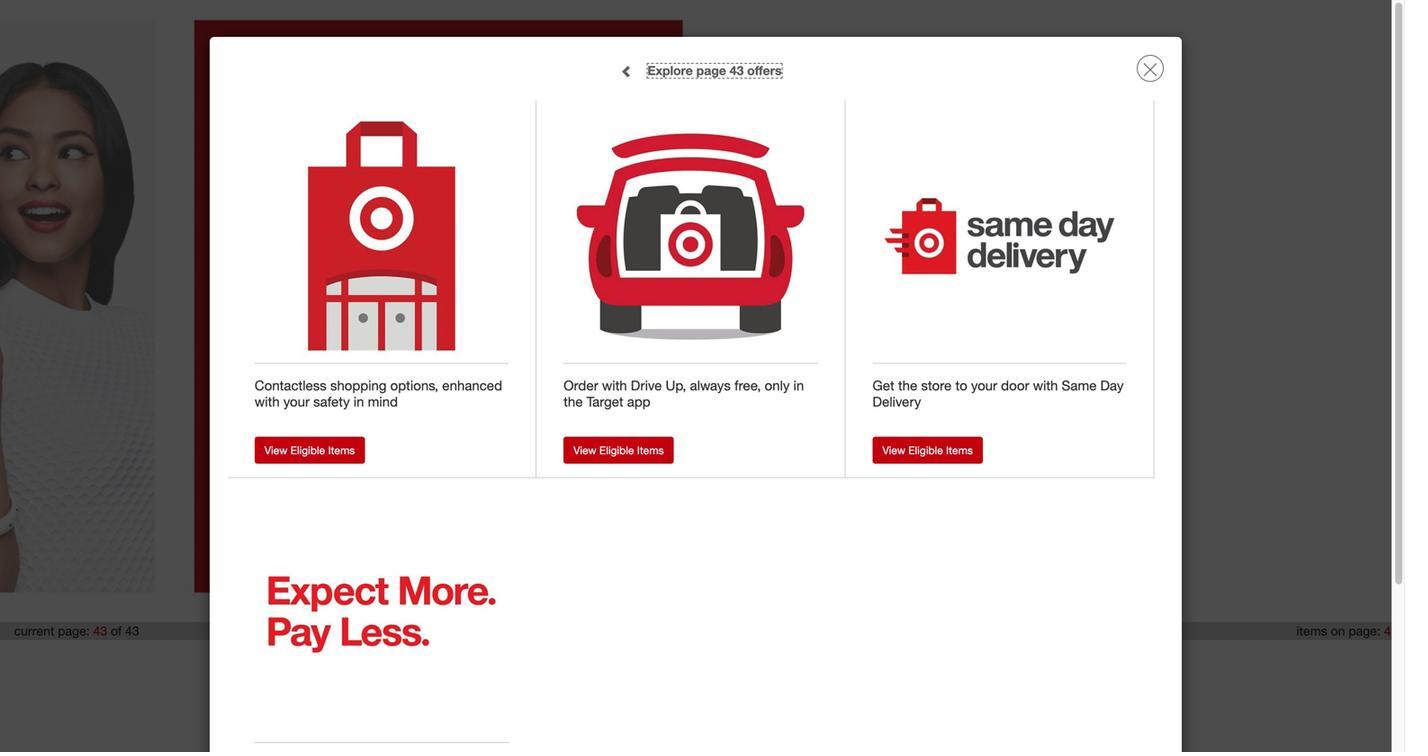 Task type: vqa. For each thing, say whether or not it's contained in the screenshot.
dec
no



Task type: locate. For each thing, give the bounding box(es) containing it.
view for get the store to your door with same day delivery
[[883, 444, 905, 457]]

view down delivery
[[883, 444, 905, 457]]

delivery
[[873, 394, 921, 410]]

2 view from the left
[[574, 444, 596, 457]]

0 horizontal spatial eligible
[[290, 444, 325, 457]]

target
[[587, 394, 624, 410]]

order with drive up, always free, only in the target app
[[564, 377, 804, 410]]

2 horizontal spatial view
[[883, 444, 905, 457]]

2 page: from the left
[[1349, 623, 1381, 639]]

in
[[794, 377, 804, 394], [354, 394, 364, 410]]

in for safety
[[354, 394, 364, 410]]

door
[[1001, 377, 1029, 394]]

0 horizontal spatial view eligible items
[[265, 444, 355, 457]]

your right to at the right
[[971, 377, 997, 394]]

0 horizontal spatial in
[[354, 394, 364, 410]]

page 43 image
[[174, 0, 703, 613]]

1 items from the left
[[328, 444, 355, 457]]

1 horizontal spatial the
[[898, 377, 918, 394]]

1 horizontal spatial in
[[794, 377, 804, 394]]

eligible
[[290, 444, 325, 457], [599, 444, 634, 457], [908, 444, 943, 457]]

43 right page
[[730, 63, 744, 78]]

your left safety at left
[[283, 394, 310, 410]]

eligible down safety at left
[[290, 444, 325, 457]]

store
[[921, 377, 952, 394]]

1 horizontal spatial eligible
[[599, 444, 634, 457]]

your
[[971, 377, 997, 394], [283, 394, 310, 410]]

2 items from the left
[[637, 444, 664, 457]]

2 horizontal spatial eligible
[[908, 444, 943, 457]]

1 horizontal spatial 43
[[125, 623, 139, 639]]

eligible for with
[[599, 444, 634, 457]]

view eligible items
[[265, 444, 355, 457], [574, 444, 664, 457], [883, 444, 973, 457]]

close image
[[1143, 62, 1158, 77]]

with
[[602, 377, 627, 394], [1033, 377, 1058, 394], [255, 394, 280, 410]]

43 left of
[[93, 623, 107, 639]]

same
[[1062, 377, 1097, 394]]

2 horizontal spatial items
[[946, 444, 973, 457]]

1 horizontal spatial your
[[971, 377, 997, 394]]

eligible for shopping
[[290, 444, 325, 457]]

0 horizontal spatial page:
[[58, 623, 90, 639]]

view eligible items down safety at left
[[265, 444, 355, 457]]

items down to at the right
[[946, 444, 973, 457]]

3 view eligible items from the left
[[883, 444, 973, 457]]

current page: 43 of 43
[[14, 623, 139, 639]]

offers
[[747, 63, 782, 78]]

your inside contactless shopping options, enhanced with your safety in mind
[[283, 394, 310, 410]]

in inside contactless shopping options, enhanced with your safety in mind
[[354, 394, 364, 410]]

items down safety at left
[[328, 444, 355, 457]]

0 horizontal spatial with
[[255, 394, 280, 410]]

view for order with drive up, always free, only in the target app
[[574, 444, 596, 457]]

1 horizontal spatial with
[[602, 377, 627, 394]]

the inside order with drive up, always free, only in the target app
[[564, 394, 583, 410]]

0 horizontal spatial your
[[283, 394, 310, 410]]

options,
[[390, 377, 438, 394]]

3 items from the left
[[946, 444, 973, 457]]

with inside order with drive up, always free, only in the target app
[[602, 377, 627, 394]]

3 view from the left
[[883, 444, 905, 457]]

1 horizontal spatial view
[[574, 444, 596, 457]]

with left safety at left
[[255, 394, 280, 410]]

eligible down delivery
[[908, 444, 943, 457]]

1 eligible from the left
[[290, 444, 325, 457]]

0 horizontal spatial items
[[328, 444, 355, 457]]

page:
[[58, 623, 90, 639], [1349, 623, 1381, 639]]

page: right 'current'
[[58, 623, 90, 639]]

with inside get the store to your door with same day delivery
[[1033, 377, 1058, 394]]

1 view from the left
[[265, 444, 287, 457]]

items
[[328, 444, 355, 457], [637, 444, 664, 457], [946, 444, 973, 457]]

with left app
[[602, 377, 627, 394]]

1 horizontal spatial view eligible items
[[574, 444, 664, 457]]

1 horizontal spatial page:
[[1349, 623, 1381, 639]]

eligible down target
[[599, 444, 634, 457]]

43 right of
[[125, 623, 139, 639]]

1 horizontal spatial items
[[637, 444, 664, 457]]

items down app
[[637, 444, 664, 457]]

0 horizontal spatial the
[[564, 394, 583, 410]]

view eligible items down target
[[574, 444, 664, 457]]

2 horizontal spatial 43
[[730, 63, 744, 78]]

with right door on the right of the page
[[1033, 377, 1058, 394]]

view eligible items down delivery
[[883, 444, 973, 457]]

chevron left image
[[621, 65, 633, 78]]

the
[[898, 377, 918, 394], [564, 394, 583, 410]]

items
[[1297, 623, 1328, 639]]

up,
[[666, 377, 686, 394]]

0 horizontal spatial 43
[[93, 623, 107, 639]]

explore
[[648, 63, 693, 78]]

get
[[873, 377, 895, 394]]

0 horizontal spatial view
[[265, 444, 287, 457]]

order
[[564, 377, 598, 394]]

2 horizontal spatial view eligible items
[[883, 444, 973, 457]]

view down contactless
[[265, 444, 287, 457]]

3 eligible from the left
[[908, 444, 943, 457]]

in right only
[[794, 377, 804, 394]]

contactless shopping options, enhanced with your safety in mind image
[[261, 116, 502, 357]]

page: left "4"
[[1349, 623, 1381, 639]]

43 for of
[[93, 623, 107, 639]]

2 eligible from the left
[[599, 444, 634, 457]]

view eligible items for the
[[883, 444, 973, 457]]

in for only
[[794, 377, 804, 394]]

free,
[[735, 377, 761, 394]]

in inside order with drive up, always free, only in the target app
[[794, 377, 804, 394]]

1 view eligible items from the left
[[265, 444, 355, 457]]

app
[[627, 394, 651, 410]]

current
[[14, 623, 54, 639]]

view
[[265, 444, 287, 457], [574, 444, 596, 457], [883, 444, 905, 457]]

in left the mind
[[354, 394, 364, 410]]

2 horizontal spatial with
[[1033, 377, 1058, 394]]

the left target
[[564, 394, 583, 410]]

2 view eligible items from the left
[[574, 444, 664, 457]]

view for contactless shopping options, enhanced with your safety in mind
[[265, 444, 287, 457]]

view down target
[[574, 444, 596, 457]]

shopping
[[330, 377, 387, 394]]

items for shopping
[[328, 444, 355, 457]]

the right get
[[898, 377, 918, 394]]

43
[[730, 63, 744, 78], [93, 623, 107, 639], [125, 623, 139, 639]]

items on page: 4
[[1297, 623, 1391, 639]]

day
[[1101, 377, 1124, 394]]



Task type: describe. For each thing, give the bounding box(es) containing it.
drive
[[631, 377, 662, 394]]

view eligible items for shopping
[[265, 444, 355, 457]]

only
[[765, 377, 790, 394]]

your inside get the store to your door with same day delivery
[[971, 377, 997, 394]]

page
[[696, 63, 726, 78]]

the inside get the store to your door with same day delivery
[[898, 377, 918, 394]]

advertised sale good dec. 17–24, 2023 image
[[261, 494, 503, 736]]

on
[[1331, 623, 1345, 639]]

order with drive up, always free, only in the target app link
[[564, 377, 818, 410]]

items for with
[[637, 444, 664, 457]]

get the store to your door with same day delivery link
[[873, 377, 1127, 410]]

contactless shopping options, enhanced with your safety in mind
[[255, 377, 502, 410]]

contactless shopping options, enhanced with your safety in mind link
[[255, 377, 509, 410]]

43 for offers
[[730, 63, 744, 78]]

get the store to your door with same day delivery
[[873, 377, 1124, 410]]

view eligible items for with
[[574, 444, 664, 457]]

1 page: from the left
[[58, 623, 90, 639]]

of
[[111, 623, 122, 639]]

get the store to your door with same day delivery image
[[879, 116, 1120, 357]]

items for the
[[946, 444, 973, 457]]

safety
[[313, 394, 350, 410]]

4
[[1384, 623, 1391, 639]]

mind
[[368, 394, 398, 410]]

always
[[690, 377, 731, 394]]

enhanced
[[442, 377, 502, 394]]

explore page 43 of 43 element
[[648, 63, 782, 78]]

with inside contactless shopping options, enhanced with your safety in mind
[[255, 394, 280, 410]]

explore page 43 offers
[[648, 63, 782, 78]]

page 42 image
[[0, 0, 174, 613]]

to
[[956, 377, 967, 394]]

eligible for the
[[908, 444, 943, 457]]

contactless
[[255, 377, 327, 394]]

order with drive up, always free, only in the target app image
[[570, 116, 811, 357]]



